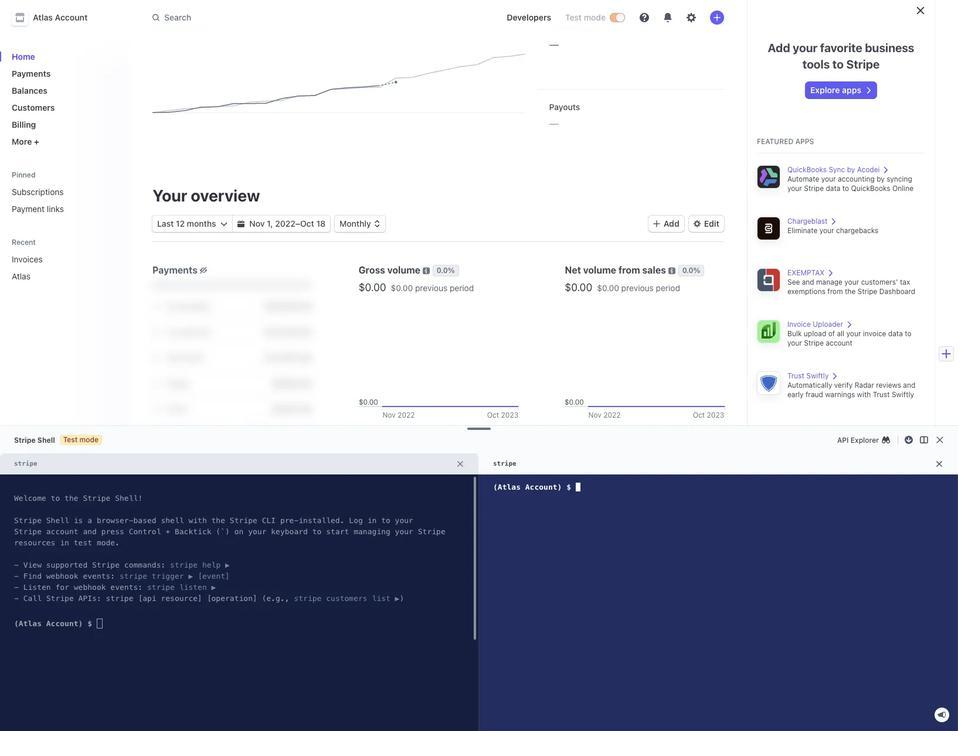 Task type: locate. For each thing, give the bounding box(es) containing it.
-
[[14, 561, 19, 570], [14, 572, 19, 581], [14, 583, 19, 592], [14, 595, 19, 603]]

bulk
[[788, 330, 802, 338]]

previous inside 0 0 previous period
[[377, 538, 409, 548]]

0 vertical spatial $
[[567, 483, 571, 492]]

1 vertical spatial add
[[664, 219, 680, 229]]

toolbar containing add
[[648, 216, 724, 232]]

automatically verify radar reviews and early fraud warnings with trust swiftly
[[788, 381, 916, 399]]

supported
[[46, 561, 88, 570]]

tab panel containing welcome to the stripe shell! stripe shell is a browser-based shell with the stripe cli pre-installed. log in to your stripe account and press control + backtick (`) on your keyboard to start managing your stripe resources in test mode. - view supported stripe commands:
[[0, 454, 479, 732]]

1 horizontal spatial view
[[152, 427, 172, 437]]

add for add
[[664, 219, 680, 229]]

0 horizontal spatial more
[[174, 427, 194, 437]]

fraud
[[806, 391, 823, 399]]

0 horizontal spatial and
[[83, 528, 97, 537]]

explore
[[810, 85, 840, 95]]

usd
[[549, 23, 567, 33]]

2 — from the top
[[549, 117, 559, 130]]

stripe inside (atlas account) $ tab panel
[[493, 460, 516, 468]]

log
[[349, 517, 363, 525]]

help
[[202, 561, 221, 570]]

payments grid
[[152, 294, 312, 423]]

[event]
[[198, 572, 230, 581]]

1 horizontal spatial (atlas
[[493, 483, 521, 492]]

test mode right stripe shell
[[63, 436, 99, 445]]

0 vertical spatial and
[[802, 278, 814, 287]]

trust up the automatically
[[788, 372, 804, 381]]

2 horizontal spatial info image
[[668, 268, 675, 275]]

core navigation links element
[[7, 47, 120, 151]]

1 - from the top
[[14, 561, 19, 570]]

$
[[567, 483, 571, 492], [88, 620, 92, 629]]

home link
[[7, 47, 120, 66]]

1 vertical spatial in
[[60, 539, 69, 548]]

test right stripe shell
[[63, 436, 78, 445]]

account down all
[[826, 339, 853, 348]]

with up backtick
[[188, 517, 207, 525]]

to left the show
[[244, 603, 252, 613]]

balances link
[[7, 81, 120, 100]]

gross volume for today 3:00 pm
[[359, 265, 420, 276]]

0 horizontal spatial account
[[46, 528, 78, 537]]

0.0% for gross volume
[[437, 266, 455, 275]]

1 horizontal spatial volume
[[387, 265, 420, 276]]

to right "new"
[[381, 517, 390, 525]]

cli
[[262, 517, 276, 525]]

acodei
[[857, 165, 880, 174]]

period for net volume from sales
[[656, 283, 680, 293]]

0 horizontal spatial swiftly
[[806, 372, 829, 381]]

1 horizontal spatial atlas
[[33, 12, 53, 22]]

0.0%
[[437, 266, 455, 275], [682, 266, 700, 275]]

by down acodei
[[877, 175, 885, 184]]

pm
[[494, 428, 506, 438], [700, 428, 712, 438], [494, 682, 506, 692]]

0 horizontal spatial view more
[[152, 427, 194, 437]]

2 horizontal spatial period
[[656, 283, 680, 293]]

0 vertical spatial account)
[[525, 483, 562, 492]]

— down payouts
[[549, 117, 559, 130]]

info image
[[423, 268, 430, 275], [668, 268, 675, 275], [432, 522, 439, 529]]

tab panel
[[0, 454, 479, 732]]

and up exemptions
[[802, 278, 814, 287]]

data right invoice
[[888, 330, 903, 338]]

period for new customers
[[412, 538, 436, 548]]

to down installed.
[[312, 528, 322, 537]]

1 vertical spatial and
[[903, 381, 916, 390]]

swiftly down the reviews
[[892, 391, 914, 399]]

1 row from the top
[[565, 537, 724, 572]]

- down resources
[[14, 561, 19, 570]]

▶️ right help
[[225, 561, 230, 570]]

1 $0.00 $0.00 previous period from the left
[[359, 281, 474, 294]]

1 — from the top
[[549, 38, 559, 51]]

gross volume for —
[[152, 23, 205, 33]]

from left 'sales'
[[619, 265, 640, 276]]

1 horizontal spatial (atlas account) $
[[493, 483, 571, 492]]

0 horizontal spatial ▶️
[[188, 572, 193, 581]]

0 vertical spatial from
[[619, 265, 640, 276]]

2 horizontal spatial previous
[[621, 283, 654, 293]]

view more link
[[152, 427, 194, 437], [359, 428, 400, 438]]

account down is
[[46, 528, 78, 537]]

2 $0.00 $0.00 previous period from the left
[[565, 281, 680, 294]]

1 horizontal spatial view more link
[[359, 428, 400, 438]]

1 vertical spatial gross volume
[[359, 265, 420, 276]]

resources
[[14, 539, 55, 548]]

0 horizontal spatial test
[[63, 436, 78, 445]]

your right managing
[[395, 528, 413, 537]]

1 horizontal spatial trust
[[873, 391, 890, 399]]

payments left hidden image
[[152, 265, 198, 276]]

payments up balances
[[12, 69, 51, 79]]

stripe inside see and manage your customers' tax exemptions from the stripe dashboard
[[858, 287, 877, 296]]

1 vertical spatial trust
[[873, 391, 890, 399]]

and right the reviews
[[903, 381, 916, 390]]

- left listen on the left
[[14, 583, 19, 592]]

your up the tools
[[793, 41, 818, 55]]

2 horizontal spatial in
[[367, 517, 377, 525]]

to inside bulk upload of all your invoice data to your stripe account
[[905, 330, 912, 338]]

failed
[[152, 520, 179, 530]]

swiftly up the automatically
[[806, 372, 829, 381]]

trust down the reviews
[[873, 391, 890, 399]]

in left test
[[60, 539, 69, 548]]

[api
[[138, 595, 156, 603]]

customers up 0 0 previous period
[[381, 520, 429, 530]]

–
[[295, 219, 300, 229]]

mode up balance
[[584, 12, 606, 22]]

events: up apis:
[[83, 572, 115, 581]]

exemptions
[[788, 287, 826, 296]]

your down the bulk
[[788, 339, 802, 348]]

0 horizontal spatial (atlas account) $
[[14, 620, 92, 629]]

quickbooks sync by acodei image
[[757, 165, 781, 189]]

stripe
[[14, 460, 37, 468], [493, 460, 516, 468], [170, 561, 198, 570], [120, 572, 147, 581], [147, 583, 175, 592], [106, 595, 133, 603], [294, 595, 322, 603]]

volume for today 3:00 pm
[[387, 265, 420, 276]]

0 vertical spatial data
[[826, 184, 841, 193]]

1 vertical spatial +
[[166, 528, 170, 537]]

favorite
[[820, 41, 862, 55]]

0 vertical spatial test mode
[[565, 12, 606, 22]]

help image
[[640, 13, 649, 22]]

mode right stripe shell
[[80, 436, 99, 445]]

+ inside the welcome to the stripe shell! stripe shell is a browser-based shell with the stripe cli pre-installed. log in to your stripe account and press control + backtick (`) on your keyboard to start managing your stripe resources in test mode. - view supported stripe commands:
[[166, 528, 170, 537]]

test
[[74, 539, 92, 548]]

atlas for atlas
[[12, 272, 30, 281]]

0 vertical spatial with
[[857, 391, 871, 399]]

tax
[[900, 278, 910, 287]]

data down "quickbooks sync by acodei"
[[826, 184, 841, 193]]

2 vertical spatial in
[[276, 603, 283, 613]]

$0.00 $0.00 previous period for gross volume
[[359, 281, 474, 294]]

2 0.0% from the left
[[682, 266, 700, 275]]

1 vertical spatial $
[[88, 620, 92, 629]]

1 vertical spatial gross
[[359, 265, 385, 276]]

svg image
[[238, 221, 245, 228]]

stripe
[[846, 57, 880, 71], [804, 184, 824, 193], [858, 287, 877, 296], [804, 339, 824, 348], [14, 436, 36, 445], [83, 494, 110, 503], [14, 517, 42, 525], [230, 517, 257, 525], [14, 528, 42, 537], [418, 528, 446, 537], [92, 561, 120, 570], [46, 595, 74, 603]]

Stripe CLI text field
[[0, 475, 479, 732], [479, 475, 958, 732]]

2 vertical spatial and
[[83, 528, 97, 537]]

in up managing
[[367, 517, 377, 525]]

0 0 previous period
[[359, 536, 436, 548]]

gross volume
[[152, 23, 205, 33], [359, 265, 420, 276]]

1 horizontal spatial gross
[[359, 265, 385, 276]]

by up the accounting
[[847, 165, 855, 174]]

start
[[326, 528, 349, 537]]

2 horizontal spatial the
[[845, 287, 856, 296]]

view for the right view more link
[[359, 428, 378, 438]]

home
[[12, 52, 35, 62]]

2 vertical spatial the
[[211, 517, 225, 525]]

customers
[[381, 520, 429, 530], [326, 595, 367, 603]]

webhook up for
[[46, 572, 78, 581]]

1 horizontal spatial +
[[166, 528, 170, 537]]

failed payments
[[152, 520, 227, 530]]

pinned navigation links element
[[7, 170, 120, 219]]

stripe shell
[[14, 436, 55, 445]]

0 horizontal spatial previous
[[377, 538, 409, 548]]

0 horizontal spatial trust
[[788, 372, 804, 381]]

— inside usd balance —
[[549, 38, 559, 51]]

in inside no failed payments to show in selected time period.
[[276, 603, 283, 613]]

0 vertical spatial gross
[[152, 23, 175, 33]]

1 vertical spatial with
[[188, 517, 207, 525]]

your inside add your favorite business tools to stripe
[[793, 41, 818, 55]]

with down the "radar"
[[857, 391, 871, 399]]

0 horizontal spatial +
[[34, 137, 39, 147]]

apps
[[796, 137, 814, 146]]

customers link
[[7, 98, 120, 117]]

api explorer button
[[832, 431, 895, 449]]

add your favorite business tools to stripe
[[768, 41, 914, 71]]

2 horizontal spatial and
[[903, 381, 916, 390]]

events: up [api
[[110, 583, 143, 592]]

2 horizontal spatial volume
[[583, 265, 616, 276]]

0 vertical spatial atlas
[[33, 12, 53, 22]]

from inside see and manage your customers' tax exemptions from the stripe dashboard
[[828, 287, 843, 296]]

0 horizontal spatial payments
[[12, 69, 51, 79]]

1,
[[267, 219, 273, 229]]

toolbar
[[648, 216, 724, 232]]

on
[[234, 528, 244, 537]]

▶️ up listen
[[188, 572, 193, 581]]

to right invoice
[[905, 330, 912, 338]]

your down "automate"
[[788, 184, 802, 193]]

figure
[[152, 55, 526, 113], [152, 55, 526, 113]]

(atlas account) $ inside tab panel
[[493, 483, 571, 492]]

billing
[[12, 120, 36, 130]]

0 horizontal spatial test mode
[[63, 436, 99, 445]]

your up 0 0 previous period
[[395, 517, 413, 525]]

2022
[[275, 219, 295, 229]]

atlas left account
[[33, 12, 53, 22]]

0.0% for net volume from sales
[[682, 266, 700, 275]]

0 vertical spatial add
[[768, 41, 790, 55]]

sales
[[642, 265, 666, 276]]

1 horizontal spatial test mode
[[565, 12, 606, 22]]

1 vertical spatial (atlas
[[14, 620, 42, 629]]

1 horizontal spatial the
[[211, 517, 225, 525]]

test
[[565, 12, 582, 22], [63, 436, 78, 445]]

to down the accounting
[[843, 184, 849, 193]]

shell!
[[115, 494, 143, 503]]

from down manage
[[828, 287, 843, 296]]

mode.
[[97, 539, 120, 548]]

— down 'usd'
[[549, 38, 559, 51]]

data inside bulk upload of all your invoice data to your stripe account
[[888, 330, 903, 338]]

0 horizontal spatial with
[[188, 517, 207, 525]]

period inside 0 0 previous period
[[412, 538, 436, 548]]

invoices
[[12, 255, 43, 264]]

2 horizontal spatial view
[[359, 428, 378, 438]]

0 horizontal spatial volume
[[177, 23, 205, 33]]

0 horizontal spatial atlas
[[12, 272, 30, 281]]

automatically
[[788, 381, 832, 390]]

test mode
[[565, 12, 606, 22], [63, 436, 99, 445]]

0 vertical spatial quickbooks
[[788, 165, 827, 174]]

1 vertical spatial mode
[[80, 436, 99, 445]]

0 horizontal spatial (atlas
[[14, 620, 42, 629]]

shell
[[37, 436, 55, 445], [46, 517, 69, 525]]

1 vertical spatial test
[[63, 436, 78, 445]]

atlas inside atlas link
[[12, 272, 30, 281]]

$5000.00
[[272, 379, 312, 389], [272, 404, 312, 414]]

atlas inside atlas account button
[[33, 12, 53, 22]]

+ inside core navigation links element
[[34, 137, 39, 147]]

0 down "new"
[[359, 536, 365, 548]]

and down a
[[83, 528, 97, 537]]

in
[[367, 517, 377, 525], [60, 539, 69, 548], [276, 603, 283, 613]]

your right manage
[[845, 278, 859, 287]]

your down chargeblast
[[820, 226, 834, 235]]

edit button
[[689, 216, 724, 232]]

account) inside (atlas account) $ tab panel
[[525, 483, 562, 492]]

1 horizontal spatial account)
[[525, 483, 562, 492]]

18
[[316, 219, 326, 229]]

1 vertical spatial from
[[828, 287, 843, 296]]

1 horizontal spatial period
[[450, 283, 474, 293]]

quickbooks up "automate"
[[788, 165, 827, 174]]

account inside the welcome to the stripe shell! stripe shell is a browser-based shell with the stripe cli pre-installed. log in to your stripe account and press control + backtick (`) on your keyboard to start managing your stripe resources in test mode. - view supported stripe commands:
[[46, 528, 78, 537]]

0 horizontal spatial account)
[[46, 620, 83, 629]]

quickbooks down the accounting
[[851, 184, 891, 193]]

row
[[565, 537, 724, 572], [565, 572, 724, 607], [565, 607, 724, 642], [565, 642, 724, 677]]

1 horizontal spatial account
[[826, 339, 853, 348]]

add inside button
[[664, 219, 680, 229]]

webhook up apis:
[[74, 583, 106, 592]]

invoice uploader
[[788, 320, 843, 329]]

1 horizontal spatial payments
[[152, 265, 198, 276]]

0 down managing
[[370, 538, 375, 548]]

browser-
[[97, 517, 133, 525]]

0 vertical spatial ▶️
[[225, 561, 230, 570]]

1 horizontal spatial swiftly
[[892, 391, 914, 399]]

listen
[[179, 583, 207, 592]]

0 vertical spatial —
[[549, 38, 559, 51]]

1 vertical spatial account
[[46, 528, 78, 537]]

1 horizontal spatial quickbooks
[[851, 184, 891, 193]]

welcome
[[14, 494, 46, 503]]

[operation]
[[207, 595, 257, 603]]

0 vertical spatial gross volume
[[152, 23, 205, 33]]

info image for new customers
[[432, 522, 439, 529]]

time period.
[[204, 613, 249, 623]]

customers left list
[[326, 595, 367, 603]]

subscriptions link
[[7, 182, 120, 202]]

more
[[174, 427, 194, 437], [380, 428, 400, 438]]

to inside automate your accounting by syncing your stripe data to quickbooks online
[[843, 184, 849, 193]]

stripe help ▶️ button
[[168, 558, 230, 571]]

0 horizontal spatial $0.00 $0.00 previous period
[[359, 281, 474, 294]]

with inside automatically verify radar reviews and early fraud warnings with trust swiftly
[[857, 391, 871, 399]]

more +
[[12, 137, 39, 147]]

0 horizontal spatial customers
[[326, 595, 367, 603]]

events:
[[83, 572, 115, 581], [110, 583, 143, 592]]

chargeblast
[[788, 217, 828, 226]]

test mode up balance
[[565, 12, 606, 22]]

to down favorite
[[833, 57, 844, 71]]

- left find
[[14, 572, 19, 581]]

1 vertical spatial (atlas account) $
[[14, 620, 92, 629]]

add inside add your favorite business tools to stripe
[[768, 41, 790, 55]]

0 vertical spatial (atlas account) $
[[493, 483, 571, 492]]

early
[[788, 391, 804, 399]]

1 stripe cli text field from the left
[[0, 475, 479, 732]]

0 vertical spatial $5000.00
[[272, 379, 312, 389]]

(atlas account) $
[[493, 483, 571, 492], [14, 620, 92, 629]]

0 vertical spatial customers
[[381, 520, 429, 530]]

4 - from the top
[[14, 595, 19, 603]]

$0.00
[[359, 281, 386, 294], [565, 281, 592, 294], [391, 283, 413, 293], [597, 283, 619, 293]]

in right the show
[[276, 603, 283, 613]]

stripe customers list ▶️ button
[[292, 591, 400, 605]]

atlas for atlas account
[[33, 12, 53, 22]]

—
[[549, 38, 559, 51], [549, 117, 559, 130]]

0 vertical spatial by
[[847, 165, 855, 174]]

1 0.0% from the left
[[437, 266, 455, 275]]

your
[[793, 41, 818, 55], [821, 175, 836, 184], [788, 184, 802, 193], [820, 226, 834, 235], [845, 278, 859, 287], [846, 330, 861, 338], [788, 339, 802, 348], [395, 517, 413, 525], [248, 528, 267, 537], [395, 528, 413, 537]]

+ down shell
[[166, 528, 170, 537]]

1 vertical spatial data
[[888, 330, 903, 338]]

view
[[152, 427, 172, 437], [359, 428, 378, 438], [23, 561, 42, 570]]

test up balance
[[565, 12, 582, 22]]

1 horizontal spatial more
[[380, 428, 400, 438]]

- left call
[[14, 595, 19, 603]]

with inside the welcome to the stripe shell! stripe shell is a browser-based shell with the stripe cli pre-installed. log in to your stripe account and press control + backtick (`) on your keyboard to start managing your stripe resources in test mode. - view supported stripe commands:
[[188, 517, 207, 525]]

to
[[833, 57, 844, 71], [843, 184, 849, 193], [905, 330, 912, 338], [51, 494, 60, 503], [381, 517, 390, 525], [312, 528, 322, 537], [244, 603, 252, 613]]

0 horizontal spatial period
[[412, 538, 436, 548]]

$ inside tab panel
[[567, 483, 571, 492]]

previous for gross volume
[[415, 283, 448, 293]]

previous
[[415, 283, 448, 293], [621, 283, 654, 293], [377, 538, 409, 548]]

▶️ right list
[[395, 595, 400, 603]]

atlas down invoices
[[12, 272, 30, 281]]

+ right more
[[34, 137, 39, 147]]

and inside see and manage your customers' tax exemptions from the stripe dashboard
[[802, 278, 814, 287]]

2 stripe cli text field from the left
[[479, 475, 958, 732]]

— inside payouts —
[[549, 117, 559, 130]]



Task type: describe. For each thing, give the bounding box(es) containing it.
syncing
[[887, 175, 912, 184]]

recent element
[[0, 250, 129, 286]]

tools
[[803, 57, 830, 71]]

explore apps link
[[806, 82, 877, 99]]

gross for —
[[152, 23, 175, 33]]

stripe cli text field containing welcome to the stripe shell! stripe shell is a browser-based shell with the stripe cli pre-installed. log in to your stripe account and press control + backtick (`) on your keyboard to start managing your stripe resources in test mode. - view supported stripe commands:
[[0, 475, 479, 732]]

2 row from the top
[[565, 572, 724, 607]]

trust swiftly
[[788, 372, 829, 381]]

of
[[828, 330, 835, 338]]

your right all
[[846, 330, 861, 338]]

1 horizontal spatial ▶️
[[225, 561, 230, 570]]

based
[[133, 517, 156, 525]]

settings image
[[687, 13, 696, 22]]

stripe inside bulk upload of all your invoice data to your stripe account
[[804, 339, 824, 348]]

to right welcome
[[51, 494, 60, 503]]

stripe inside add your favorite business tools to stripe
[[846, 57, 880, 71]]

previous for new customers
[[377, 538, 409, 548]]

12
[[176, 219, 185, 229]]

welcome to the stripe shell! stripe shell is a browser-based shell with the stripe cli pre-installed. log in to your stripe account and press control + backtick (`) on your keyboard to start managing your stripe resources in test mode. - view supported stripe commands:
[[14, 494, 446, 570]]

new customers
[[359, 520, 429, 530]]

0 horizontal spatial the
[[65, 494, 78, 503]]

0 vertical spatial payments
[[182, 520, 227, 530]]

0 vertical spatial webhook
[[46, 572, 78, 581]]

api
[[837, 436, 849, 445]]

chargeblast image
[[757, 217, 781, 240]]

trust inside automatically verify radar reviews and early fraud warnings with trust swiftly
[[873, 391, 890, 399]]

verify
[[834, 381, 853, 390]]

0 horizontal spatial quickbooks
[[788, 165, 827, 174]]

0 horizontal spatial 0
[[359, 536, 365, 548]]

upload
[[804, 330, 826, 338]]

by inside automate your accounting by syncing your stripe data to quickbooks online
[[877, 175, 885, 184]]

pre-
[[280, 517, 299, 525]]

pinned
[[12, 171, 36, 179]]

1 vertical spatial test mode
[[63, 436, 99, 445]]

1 horizontal spatial view more
[[359, 428, 400, 438]]

0 vertical spatial trust
[[788, 372, 804, 381]]

2 - from the top
[[14, 572, 19, 581]]

stripe help ▶️ - find webhook events: stripe trigger ▶️ [event] - listen for webhook events: stripe listen ▶ - call stripe apis: stripe [api resource] [operation] (e.g., stripe customers list ▶️ )
[[14, 561, 404, 603]]

more
[[12, 137, 32, 147]]

(atlas inside (atlas account) $ tab panel
[[493, 483, 521, 492]]

edit
[[704, 219, 720, 229]]

list
[[372, 595, 390, 603]]

view inside the welcome to the stripe shell! stripe shell is a browser-based shell with the stripe cli pre-installed. log in to your stripe account and press control + backtick (`) on your keyboard to start managing your stripe resources in test mode. - view supported stripe commands:
[[23, 561, 42, 570]]

overview
[[191, 186, 260, 205]]

volume for —
[[177, 23, 205, 33]]

customers
[[12, 103, 55, 113]]

trigger
[[152, 572, 184, 581]]

$0.00 $0.00 previous period for net volume from sales
[[565, 281, 680, 294]]

managing
[[354, 528, 390, 537]]

to inside add your favorite business tools to stripe
[[833, 57, 844, 71]]

is
[[74, 517, 83, 525]]

api explorer
[[837, 436, 879, 445]]

top customers by spend grid
[[565, 537, 724, 677]]

months
[[187, 219, 216, 229]]

nov
[[249, 219, 265, 229]]

pinned element
[[7, 182, 120, 219]]

gross for today 3:00 pm
[[359, 265, 385, 276]]

resource]
[[161, 595, 202, 603]]

(atlas account) $ inside tab panel
[[14, 620, 92, 629]]

payment links link
[[7, 199, 120, 219]]

customers inside stripe help ▶️ - find webhook events: stripe trigger ▶️ [event] - listen for webhook events: stripe listen ▶ - call stripe apis: stripe [api resource] [operation] (e.g., stripe customers list ▶️ )
[[326, 595, 367, 603]]

developers
[[507, 12, 551, 22]]

0 vertical spatial test
[[565, 12, 582, 22]]

the inside see and manage your customers' tax exemptions from the stripe dashboard
[[845, 287, 856, 296]]

0 horizontal spatial in
[[60, 539, 69, 548]]

0 vertical spatial shell
[[37, 436, 55, 445]]

customers'
[[861, 278, 898, 287]]

shell
[[161, 517, 184, 525]]

svg image
[[221, 221, 228, 228]]

net
[[565, 265, 581, 276]]

payouts —
[[549, 102, 580, 130]]

2 $5000.00 from the top
[[272, 404, 312, 414]]

your inside see and manage your customers' tax exemptions from the stripe dashboard
[[845, 278, 859, 287]]

your overview
[[152, 186, 260, 205]]

previous for net volume from sales
[[621, 283, 654, 293]]

4 row from the top
[[565, 642, 724, 677]]

stripe listen ▶ button
[[145, 580, 216, 593]]

explorer
[[851, 436, 879, 445]]

backtick
[[175, 528, 211, 537]]

0 horizontal spatial from
[[619, 265, 640, 276]]

commands:
[[124, 561, 166, 570]]

show
[[254, 603, 274, 613]]

sync
[[829, 165, 845, 174]]

and inside the welcome to the stripe shell! stripe shell is a browser-based shell with the stripe cli pre-installed. log in to your stripe account and press control + backtick (`) on your keyboard to start managing your stripe resources in test mode. - view supported stripe commands:
[[83, 528, 97, 537]]

1 horizontal spatial customers
[[381, 520, 429, 530]]

no failed payments to show in selected time period.
[[169, 603, 283, 623]]

listen
[[23, 583, 51, 592]]

installed.
[[299, 517, 345, 525]]

balances
[[12, 86, 47, 96]]

radar
[[855, 381, 874, 390]]

Search text field
[[145, 7, 476, 28]]

atlas account
[[33, 12, 88, 22]]

- inside the welcome to the stripe shell! stripe shell is a browser-based shell with the stripe cli pre-installed. log in to your stripe account and press control + backtick (`) on your keyboard to start managing your stripe resources in test mode. - view supported stripe commands:
[[14, 561, 19, 570]]

1 vertical spatial webhook
[[74, 583, 106, 592]]

payment
[[12, 204, 45, 214]]

keyboard
[[271, 528, 308, 537]]

account
[[55, 12, 88, 22]]

$25,000.00
[[264, 301, 312, 311]]

stripe cli text field containing (atlas account) $
[[479, 475, 958, 732]]

view for left view more link
[[152, 427, 172, 437]]

your down "quickbooks sync by acodei"
[[821, 175, 836, 184]]

1 vertical spatial payments
[[152, 265, 198, 276]]

accounting
[[838, 175, 875, 184]]

hidden image
[[200, 267, 207, 274]]

shell inside the welcome to the stripe shell! stripe shell is a browser-based shell with the stripe cli pre-installed. log in to your stripe account and press control + backtick (`) on your keyboard to start managing your stripe resources in test mode. - view supported stripe commands:
[[46, 517, 69, 525]]

$ inside tab panel
[[88, 620, 92, 629]]

3 row from the top
[[565, 607, 724, 642]]

payments inside no failed payments to show in selected time period.
[[205, 603, 242, 613]]

account inside bulk upload of all your invoice data to your stripe account
[[826, 339, 853, 348]]

search
[[164, 12, 191, 22]]

1 vertical spatial ▶️
[[188, 572, 193, 581]]

and inside automatically verify radar reviews and early fraud warnings with trust swiftly
[[903, 381, 916, 390]]

info image for net volume from sales
[[668, 268, 675, 275]]

net volume from sales
[[565, 265, 666, 276]]

2 vertical spatial ▶️
[[395, 595, 400, 603]]

period for gross volume
[[450, 283, 474, 293]]

0 vertical spatial mode
[[584, 12, 606, 22]]

data inside automate your accounting by syncing your stripe data to quickbooks online
[[826, 184, 841, 193]]

see and manage your customers' tax exemptions from the stripe dashboard
[[788, 278, 916, 296]]

oct
[[300, 219, 314, 229]]

explore apps
[[810, 85, 861, 95]]

Search search field
[[145, 7, 476, 28]]

apis:
[[78, 595, 101, 603]]

press
[[101, 528, 124, 537]]

to inside no failed payments to show in selected time period.
[[244, 603, 252, 613]]

invoices link
[[7, 250, 103, 269]]

payments inside core navigation links element
[[12, 69, 51, 79]]

trust swiftly image
[[757, 372, 781, 395]]

last 12 months
[[157, 219, 216, 229]]

swiftly inside automatically verify radar reviews and early fraud warnings with trust swiftly
[[892, 391, 914, 399]]

add for add your favorite business tools to stripe
[[768, 41, 790, 55]]

apps
[[842, 85, 861, 95]]

stripe inside stripe help ▶️ - find webhook events: stripe trigger ▶️ [event] - listen for webhook events: stripe listen ▶ - call stripe apis: stripe [api resource] [operation] (e.g., stripe customers list ▶️ )
[[46, 595, 74, 603]]

developers link
[[502, 8, 556, 27]]

automate your accounting by syncing your stripe data to quickbooks online
[[788, 175, 914, 193]]

featured apps
[[757, 137, 814, 146]]

1 $5000.00 from the top
[[272, 379, 312, 389]]

0 vertical spatial events:
[[83, 572, 115, 581]]

your
[[152, 186, 187, 205]]

subscriptions
[[12, 187, 64, 197]]

0 vertical spatial swiftly
[[806, 372, 829, 381]]

0 inside 0 0 previous period
[[370, 538, 375, 548]]

call
[[23, 595, 42, 603]]

billing link
[[7, 115, 120, 134]]

(atlas account) $ tab panel
[[479, 454, 958, 732]]

automate
[[788, 175, 819, 184]]

1 vertical spatial events:
[[110, 583, 143, 592]]

selected
[[169, 613, 201, 623]]

invoice uploader image
[[757, 320, 781, 344]]

recent navigation links element
[[0, 237, 129, 286]]

stripe inside automate your accounting by syncing your stripe data to quickbooks online
[[804, 184, 824, 193]]

(e.g.,
[[262, 595, 289, 603]]

exemptax image
[[757, 269, 781, 292]]

manage
[[816, 278, 843, 287]]

your down cli
[[248, 528, 267, 537]]

0 vertical spatial in
[[367, 517, 377, 525]]

quickbooks inside automate your accounting by syncing your stripe data to quickbooks online
[[851, 184, 891, 193]]

0 horizontal spatial view more link
[[152, 427, 194, 437]]

3 - from the top
[[14, 583, 19, 592]]

find
[[23, 572, 42, 581]]

)
[[400, 595, 404, 603]]

payouts
[[549, 102, 580, 112]]

chargebacks
[[836, 226, 879, 235]]

info image for gross volume
[[423, 268, 430, 275]]

0 horizontal spatial by
[[847, 165, 855, 174]]



Task type: vqa. For each thing, say whether or not it's contained in the screenshot.
Pin to navigation icon
no



